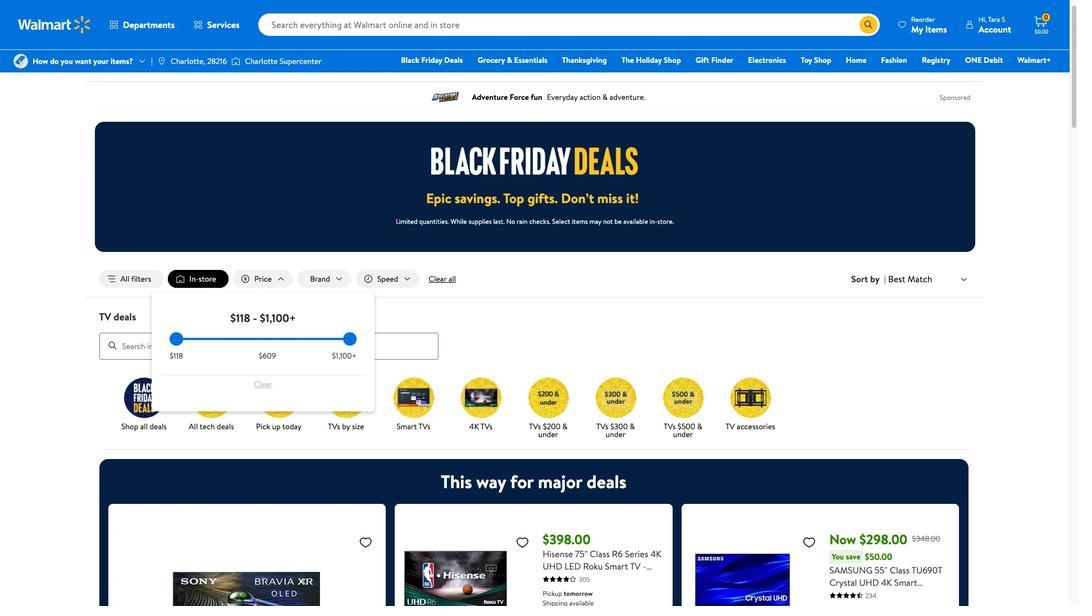 Task type: locate. For each thing, give the bounding box(es) containing it.
uhd up 234
[[860, 577, 880, 589]]

- right r6
[[643, 561, 647, 573]]

tvs left the $500
[[664, 421, 676, 432]]

all inside button
[[449, 274, 456, 285]]

75"
[[576, 548, 588, 561]]

0 horizontal spatial  image
[[13, 54, 28, 69]]

not
[[603, 217, 613, 226]]

clear inside button
[[254, 379, 272, 391]]

checks.
[[530, 217, 551, 226]]

Search in TV deals search field
[[99, 333, 439, 360]]

charlotte,
[[171, 56, 206, 67]]

hisense
[[543, 548, 573, 561]]

shop right holiday
[[664, 55, 682, 66]]

limited
[[396, 217, 418, 226]]

0 horizontal spatial electronics
[[99, 61, 137, 72]]

deals down shop all deals image
[[150, 421, 167, 432]]

class inside $398.00 hisense 75" class r6 series 4k uhd led roku smart tv - 75r6030k (new)
[[590, 548, 610, 561]]

| right /
[[151, 56, 153, 67]]

2 horizontal spatial smart
[[895, 577, 918, 589]]

by right sort
[[871, 273, 880, 285]]

4k inside you save $50.00 samsung 55" class tu690t crystal uhd 4k smart television - un55tu690tfxza (new)
[[882, 577, 893, 589]]

0 horizontal spatial smart
[[397, 421, 417, 432]]

deals right tech at bottom
[[217, 421, 234, 432]]

1 vertical spatial $1,100+
[[332, 351, 357, 362]]

pickup
[[543, 589, 563, 599]]

4k down $50.00
[[882, 577, 893, 589]]

reorder my items
[[912, 14, 948, 35]]

1 under from the left
[[539, 429, 559, 440]]

departments
[[123, 19, 175, 31]]

- inside $398.00 hisense 75" class r6 series 4k uhd led roku smart tv - 75r6030k (new)
[[643, 561, 647, 573]]

deals inside search field
[[114, 310, 136, 324]]

tvs $500 & under image
[[663, 378, 704, 418]]

- right 'television'
[[870, 589, 873, 602]]

55"
[[875, 565, 888, 577]]

under
[[539, 429, 559, 440], [606, 429, 626, 440], [674, 429, 693, 440]]

1 vertical spatial tv
[[726, 421, 735, 432]]

0 vertical spatial (new)
[[586, 573, 610, 585]]

smart right "55""
[[895, 577, 918, 589]]

2 horizontal spatial -
[[870, 589, 873, 602]]

0 horizontal spatial tv
[[99, 310, 111, 324]]

tvs for tvs $500 & under
[[664, 421, 676, 432]]

1 vertical spatial $118
[[170, 351, 183, 362]]

tomorrow
[[564, 589, 593, 599]]

- inside you save $50.00 samsung 55" class tu690t crystal uhd 4k smart television - un55tu690tfxza (new)
[[870, 589, 873, 602]]

store.
[[658, 217, 674, 226]]

1 vertical spatial smart
[[605, 561, 629, 573]]

1 horizontal spatial $1,100+
[[332, 351, 357, 362]]

smart
[[397, 421, 417, 432], [605, 561, 629, 573], [895, 577, 918, 589]]

& right $200
[[563, 421, 568, 432]]

shop
[[664, 55, 682, 66], [815, 55, 832, 66], [121, 421, 138, 432]]

1 vertical spatial |
[[885, 273, 887, 285]]

pick up today link
[[250, 378, 308, 433]]

3 under from the left
[[674, 429, 693, 440]]

uhd inside $398.00 hisense 75" class r6 series 4k uhd led roku smart tv - 75r6030k (new)
[[543, 561, 563, 573]]

1 vertical spatial -
[[643, 561, 647, 573]]

tvs down smart tvs image
[[419, 421, 431, 432]]

0 vertical spatial class
[[590, 548, 610, 561]]

0 horizontal spatial $1,100+
[[260, 311, 296, 326]]

limited quantities. while supplies last. no rain checks. select items may not be available in-store.
[[396, 217, 674, 226]]

sponsored
[[940, 92, 971, 102]]

all inside button
[[121, 274, 130, 285]]

services button
[[184, 11, 249, 38]]

& right the $500
[[698, 421, 703, 432]]

shop right toy
[[815, 55, 832, 66]]

electronics link left toy
[[744, 54, 792, 66]]

shop down shop all deals image
[[121, 421, 138, 432]]

 image for charlotte supercenter
[[232, 56, 241, 67]]

$1,100+ up $118 range field
[[260, 311, 296, 326]]

under down tvs $500 & under "image"
[[674, 429, 693, 440]]

1 horizontal spatial $118
[[231, 311, 250, 326]]

tvs inside tvs $200 & under
[[529, 421, 541, 432]]

tvs inside tvs $300 & under
[[597, 421, 609, 432]]

(new) inside $398.00 hisense 75" class r6 series 4k uhd led roku smart tv - 75r6030k (new)
[[586, 573, 610, 585]]

$398.00 group
[[404, 513, 664, 607]]

&
[[507, 55, 513, 66], [563, 421, 568, 432], [630, 421, 635, 432], [698, 421, 703, 432]]

Search search field
[[258, 13, 880, 36]]

0 vertical spatial $118
[[231, 311, 250, 326]]

tv left accessories
[[726, 421, 735, 432]]

0 $0.00
[[1035, 12, 1049, 35]]

clear right the speed in the top left of the page
[[429, 274, 447, 285]]

1 horizontal spatial tv
[[631, 561, 641, 573]]

charlotte, 28216
[[171, 56, 227, 67]]

0 vertical spatial by
[[871, 273, 880, 285]]

2 vertical spatial 4k
[[882, 577, 893, 589]]

1 horizontal spatial all
[[449, 274, 456, 285]]

1 vertical spatial all
[[189, 421, 198, 432]]

 image left how
[[13, 54, 28, 69]]

walmart black friday deals for days image
[[432, 147, 639, 175]]

tv up search icon
[[99, 310, 111, 324]]

all
[[449, 274, 456, 285], [140, 421, 148, 432]]

under inside tvs $500 & under
[[674, 429, 693, 440]]

grocery & essentials
[[478, 55, 548, 66]]

tvs left size
[[328, 421, 340, 432]]

& inside tvs $500 & under
[[698, 421, 703, 432]]

0
[[1045, 12, 1049, 22]]

select
[[553, 217, 571, 226]]

1 horizontal spatial by
[[871, 273, 880, 285]]

all inside 'link'
[[140, 421, 148, 432]]

home
[[847, 55, 867, 66]]

class
[[590, 548, 610, 561], [890, 565, 910, 577]]

by inside sort and filter section "element"
[[871, 273, 880, 285]]

0 horizontal spatial uhd
[[543, 561, 563, 573]]

2 horizontal spatial under
[[674, 429, 693, 440]]

deals inside 'link'
[[150, 421, 167, 432]]

4 tvs from the left
[[529, 421, 541, 432]]

epic
[[427, 189, 452, 208]]

under inside tvs $200 & under
[[539, 429, 559, 440]]

0 horizontal spatial under
[[539, 429, 559, 440]]

$200
[[543, 421, 561, 432]]

305
[[579, 575, 590, 585]]

1 horizontal spatial class
[[890, 565, 910, 577]]

$118
[[231, 311, 250, 326], [170, 351, 183, 362]]

0 horizontal spatial (new)
[[586, 573, 610, 585]]

1 horizontal spatial  image
[[157, 57, 166, 66]]

0 horizontal spatial |
[[151, 56, 153, 67]]

tv right r6
[[631, 561, 641, 573]]

1 horizontal spatial under
[[606, 429, 626, 440]]

under inside tvs $300 & under
[[606, 429, 626, 440]]

$50.00
[[866, 551, 893, 564]]

grocery
[[478, 55, 505, 66]]

- for $398.00
[[643, 561, 647, 573]]

0 vertical spatial clear
[[429, 274, 447, 285]]

1 horizontal spatial smart
[[605, 561, 629, 573]]

$118 range field
[[170, 338, 357, 341]]

smart inside you save $50.00 samsung 55" class tu690t crystal uhd 4k smart television - un55tu690tfxza (new)
[[895, 577, 918, 589]]

all filters button
[[99, 270, 164, 288]]

 image
[[13, 54, 28, 69], [232, 56, 241, 67], [157, 57, 166, 66]]

smart inside $398.00 hisense 75" class r6 series 4k uhd led roku smart tv - 75r6030k (new)
[[605, 561, 629, 573]]

tvs $500 & under link
[[654, 378, 713, 441]]

search image
[[108, 342, 117, 351]]

0 horizontal spatial class
[[590, 548, 610, 561]]

clear for clear all
[[429, 274, 447, 285]]

1 tvs from the left
[[328, 421, 340, 432]]

deals
[[445, 55, 463, 66]]

(new) up tomorrow
[[586, 573, 610, 585]]

deals up search icon
[[114, 310, 136, 324]]

1 horizontal spatial uhd
[[860, 577, 880, 589]]

by left size
[[342, 421, 350, 432]]

6 tvs from the left
[[664, 421, 676, 432]]

tv inside search field
[[99, 310, 111, 324]]

2 tvs from the left
[[419, 421, 431, 432]]

0 vertical spatial uhd
[[543, 561, 563, 573]]

- up $118 range field
[[253, 311, 257, 326]]

class inside you save $50.00 samsung 55" class tu690t crystal uhd 4k smart television - un55tu690tfxza (new)
[[890, 565, 910, 577]]

1 vertical spatial uhd
[[860, 577, 880, 589]]

last.
[[494, 217, 505, 226]]

(new) for you
[[830, 602, 854, 607]]

1 vertical spatial 4k
[[651, 548, 662, 561]]

& right $300
[[630, 421, 635, 432]]

0 horizontal spatial 4k
[[470, 421, 479, 432]]

0 vertical spatial all
[[449, 274, 456, 285]]

$500
[[678, 421, 696, 432]]

black friday deals link
[[396, 54, 468, 66]]

class right "55""
[[890, 565, 910, 577]]

samsung
[[830, 565, 873, 577]]

one debit
[[966, 55, 1004, 66]]

electronics link left /
[[99, 61, 137, 72]]

2 horizontal spatial  image
[[232, 56, 241, 67]]

1 horizontal spatial all
[[189, 421, 198, 432]]

quantities.
[[419, 217, 449, 226]]

0 horizontal spatial shop
[[121, 421, 138, 432]]

 image right 28216
[[232, 56, 241, 67]]

234
[[866, 591, 877, 601]]

| left best
[[885, 273, 887, 285]]

0 vertical spatial -
[[253, 311, 257, 326]]

tvs by size image
[[326, 378, 367, 418]]

0 vertical spatial tv
[[99, 310, 111, 324]]

clear inside button
[[429, 274, 447, 285]]

available
[[624, 217, 649, 226]]

this way for major deals
[[441, 470, 627, 494]]

2 vertical spatial -
[[870, 589, 873, 602]]

smart inside 'link'
[[397, 421, 417, 432]]

tvs left $200
[[529, 421, 541, 432]]

group
[[117, 513, 377, 607]]

electronics left toy
[[749, 55, 787, 66]]

4k down the 4k tvs 'image'
[[470, 421, 479, 432]]

smart down smart tvs image
[[397, 421, 417, 432]]

clear down $609
[[254, 379, 272, 391]]

smart right roku at the right bottom
[[605, 561, 629, 573]]

under down tvs $200 & under image
[[539, 429, 559, 440]]

all left tech at bottom
[[189, 421, 198, 432]]

add to favorites list, hisense 75" class r6 series 4k uhd led roku smart tv - 75r6030k (new) image
[[516, 536, 530, 550]]

tvs for tvs $300 & under
[[597, 421, 609, 432]]

2 vertical spatial smart
[[895, 577, 918, 589]]

2 vertical spatial tv
[[631, 561, 641, 573]]

pick
[[256, 421, 270, 432]]

miss
[[598, 189, 624, 208]]

0 vertical spatial |
[[151, 56, 153, 67]]

by inside 'link'
[[342, 421, 350, 432]]

 image for charlotte, 28216
[[157, 57, 166, 66]]

1 vertical spatial (new)
[[830, 602, 854, 607]]

2 horizontal spatial tv
[[726, 421, 735, 432]]

search icon image
[[865, 20, 874, 29]]

reorder
[[912, 14, 936, 24]]

clear search field text image
[[847, 20, 856, 29]]

under down tvs $300 & under image
[[606, 429, 626, 440]]

1 vertical spatial all
[[140, 421, 148, 432]]

$348.00
[[913, 534, 941, 545]]

class left r6
[[590, 548, 610, 561]]

1 horizontal spatial shop
[[664, 55, 682, 66]]

sort and filter section element
[[86, 261, 985, 297]]

uhd left led
[[543, 561, 563, 573]]

2 under from the left
[[606, 429, 626, 440]]

want
[[75, 56, 92, 67]]

items
[[926, 23, 948, 35]]

shop all deals
[[121, 421, 167, 432]]

& inside tvs $300 & under
[[630, 421, 635, 432]]

series
[[625, 548, 649, 561]]

(new) down the crystal
[[830, 602, 854, 607]]

tvs $300 & under
[[597, 421, 635, 440]]

deals right the major
[[587, 470, 627, 494]]

& inside tvs $200 & under
[[563, 421, 568, 432]]

all tech deals
[[189, 421, 234, 432]]

tv deals
[[99, 310, 136, 324]]

1 horizontal spatial clear
[[429, 274, 447, 285]]

1 vertical spatial clear
[[254, 379, 272, 391]]

1 horizontal spatial 4k
[[651, 548, 662, 561]]

the
[[622, 55, 635, 66]]

1 vertical spatial by
[[342, 421, 350, 432]]

walmart+ link
[[1013, 54, 1057, 66]]

all for shop
[[140, 421, 148, 432]]

up
[[272, 421, 281, 432]]

0 vertical spatial all
[[121, 274, 130, 285]]

it!
[[627, 189, 639, 208]]

tech
[[200, 421, 215, 432]]

electronics left /
[[99, 61, 137, 72]]

0 horizontal spatial all
[[140, 421, 148, 432]]

items?
[[111, 56, 133, 67]]

walmart image
[[18, 16, 91, 34]]

0 horizontal spatial clear
[[254, 379, 272, 391]]

charlotte supercenter
[[245, 56, 322, 67]]

tvs inside tvs $500 & under
[[664, 421, 676, 432]]

toy shop
[[801, 55, 832, 66]]

4k right series
[[651, 548, 662, 561]]

all tech deals image
[[191, 378, 232, 418]]

1 horizontal spatial (new)
[[830, 602, 854, 607]]

smart for $398.00
[[605, 561, 629, 573]]

clear all button
[[424, 270, 461, 288]]

black friday deals
[[401, 55, 463, 66]]

2 horizontal spatial 4k
[[882, 577, 893, 589]]

0 horizontal spatial $118
[[170, 351, 183, 362]]

$1,100+ up tvs by size image
[[332, 351, 357, 362]]

5 tvs from the left
[[597, 421, 609, 432]]

0 horizontal spatial by
[[342, 421, 350, 432]]

1 vertical spatial class
[[890, 565, 910, 577]]

tvs left $300
[[597, 421, 609, 432]]

savings.
[[455, 189, 501, 208]]

brand button
[[298, 270, 352, 288]]

electronics
[[749, 55, 787, 66], [99, 61, 137, 72]]

1 horizontal spatial electronics
[[749, 55, 787, 66]]

$398.00
[[543, 530, 591, 549]]

tvs
[[328, 421, 340, 432], [419, 421, 431, 432], [481, 421, 493, 432], [529, 421, 541, 432], [597, 421, 609, 432], [664, 421, 676, 432]]

1 horizontal spatial |
[[885, 273, 887, 285]]

price button
[[233, 270, 293, 288]]

items
[[572, 217, 588, 226]]

1 horizontal spatial -
[[643, 561, 647, 573]]

toy
[[801, 55, 813, 66]]

4k tvs link
[[452, 378, 511, 433]]

0 vertical spatial smart
[[397, 421, 417, 432]]

2 horizontal spatial shop
[[815, 55, 832, 66]]

all left filters
[[121, 274, 130, 285]]

sort by |
[[852, 273, 887, 285]]

 image right /
[[157, 57, 166, 66]]

(new) inside you save $50.00 samsung 55" class tu690t crystal uhd 4k smart television - un55tu690tfxza (new)
[[830, 602, 854, 607]]

tvs down the 4k tvs 'image'
[[481, 421, 493, 432]]

0 horizontal spatial all
[[121, 274, 130, 285]]



Task type: vqa. For each thing, say whether or not it's contained in the screenshot.
Fashion
yes



Task type: describe. For each thing, give the bounding box(es) containing it.
$300
[[611, 421, 628, 432]]

uhd inside you save $50.00 samsung 55" class tu690t crystal uhd 4k smart television - un55tu690tfxza (new)
[[860, 577, 880, 589]]

by for tvs
[[342, 421, 350, 432]]

this
[[441, 470, 472, 494]]

pick up today
[[256, 421, 302, 432]]

speed button
[[356, 270, 420, 288]]

be
[[615, 217, 622, 226]]

tvs by size
[[328, 421, 364, 432]]

clear for clear
[[254, 379, 272, 391]]

today
[[283, 421, 302, 432]]

tara
[[989, 14, 1001, 24]]

accessories
[[737, 421, 776, 432]]

tvs for tvs by size
[[328, 421, 340, 432]]

now $298.00 $348.00
[[830, 530, 941, 549]]

add to favorites list, samsung 55" class tu690t crystal uhd 4k smart television - un55tu690tfxza (new) image
[[803, 536, 817, 550]]

$118 for $118
[[170, 351, 183, 362]]

while
[[451, 217, 467, 226]]

| inside sort and filter section "element"
[[885, 273, 887, 285]]

sort
[[852, 273, 869, 285]]

best
[[889, 273, 906, 285]]

may
[[590, 217, 602, 226]]

all for all tech deals
[[189, 421, 198, 432]]

tvs $300 & under image
[[596, 378, 636, 418]]

4k inside $398.00 hisense 75" class r6 series 4k uhd led roku smart tv - 75r6030k (new)
[[651, 548, 662, 561]]

$0.00
[[1035, 28, 1049, 35]]

hi,
[[979, 14, 987, 24]]

4k tvs image
[[461, 378, 502, 418]]

one debit link
[[961, 54, 1009, 66]]

top
[[504, 189, 525, 208]]

smart for you
[[895, 577, 918, 589]]

all for clear
[[449, 274, 456, 285]]

tv for tv deals
[[99, 310, 111, 324]]

pick up today image
[[259, 378, 299, 418]]

do
[[50, 56, 59, 67]]

tv accessories link
[[722, 378, 780, 433]]

crystal
[[830, 577, 858, 589]]

for
[[511, 470, 534, 494]]

shop all deals link
[[115, 378, 173, 433]]

services
[[207, 19, 240, 31]]

all tech deals link
[[182, 378, 241, 433]]

3 tvs from the left
[[481, 421, 493, 432]]

thanksgiving
[[562, 55, 607, 66]]

add to favorites list, sony 65 class bravia xr a90j 4k hdr oled tv smart google tv xr65a90j (new) image
[[359, 536, 373, 550]]

in-store button
[[168, 270, 229, 288]]

Walmart Site-Wide search field
[[258, 13, 880, 36]]

4k tvs
[[470, 421, 493, 432]]

roku
[[583, 561, 603, 573]]

finder
[[712, 55, 734, 66]]

under for $200
[[539, 429, 559, 440]]

tv for tv accessories
[[726, 421, 735, 432]]

no
[[507, 217, 515, 226]]

under for $500
[[674, 429, 693, 440]]

the holiday shop link
[[617, 54, 687, 66]]

in-
[[650, 217, 658, 226]]

speed
[[378, 274, 399, 285]]

account
[[979, 23, 1012, 35]]

home link
[[842, 54, 872, 66]]

shop inside 'link'
[[121, 421, 138, 432]]

tv inside $398.00 hisense 75" class r6 series 4k uhd led roku smart tv - 75r6030k (new)
[[631, 561, 641, 573]]

tv mounts image
[[731, 378, 771, 418]]

& right grocery
[[507, 55, 513, 66]]

$118 for $118 - $1,100+
[[231, 311, 250, 326]]

toy shop link
[[796, 54, 837, 66]]

tvs $200 & under image
[[528, 378, 569, 418]]

filters
[[131, 274, 151, 285]]

save
[[846, 552, 861, 563]]

tvs
[[149, 61, 160, 72]]

tvs $200 & under link
[[519, 378, 578, 441]]

registry
[[923, 55, 951, 66]]

$609
[[259, 351, 276, 362]]

(new) for $398.00
[[586, 573, 610, 585]]

tu690t
[[912, 565, 943, 577]]

1 horizontal spatial electronics link
[[744, 54, 792, 66]]

under for $300
[[606, 429, 626, 440]]

electronics for electronics
[[749, 55, 787, 66]]

& for tvs $500 & under
[[698, 421, 703, 432]]

electronics / tvs
[[99, 61, 160, 72]]

fashion
[[882, 55, 908, 66]]

black
[[401, 55, 420, 66]]

0 vertical spatial $1,100+
[[260, 311, 296, 326]]

clear all
[[429, 274, 456, 285]]

by for sort
[[871, 273, 880, 285]]

0 horizontal spatial electronics link
[[99, 61, 137, 72]]

don't
[[561, 189, 595, 208]]

one
[[966, 55, 983, 66]]

electronics for electronics / tvs
[[99, 61, 137, 72]]

/
[[142, 61, 145, 72]]

TV deals search field
[[86, 310, 985, 360]]

holiday
[[636, 55, 662, 66]]

price
[[255, 274, 272, 285]]

supercenter
[[280, 56, 322, 67]]

$398.00 hisense 75" class r6 series 4k uhd led roku smart tv - 75r6030k (new)
[[543, 530, 662, 585]]

$298.00
[[860, 530, 908, 549]]

tvs for tvs $200 & under
[[529, 421, 541, 432]]

gift finder
[[696, 55, 734, 66]]

departments button
[[100, 11, 184, 38]]

smart tvs
[[397, 421, 431, 432]]

fashion link
[[877, 54, 913, 66]]

0 vertical spatial 4k
[[470, 421, 479, 432]]

led
[[565, 561, 581, 573]]

& for tvs $200 & under
[[563, 421, 568, 432]]

$1108 range field
[[170, 338, 357, 341]]

walmart+
[[1018, 55, 1052, 66]]

tvs $500 & under
[[664, 421, 703, 440]]

rain
[[517, 217, 528, 226]]

- for you
[[870, 589, 873, 602]]

size
[[352, 421, 364, 432]]

my
[[912, 23, 924, 35]]

tvs $200 & under
[[529, 421, 568, 440]]

smart tvs image
[[394, 378, 434, 418]]

supplies
[[469, 217, 492, 226]]

how
[[33, 56, 48, 67]]

0 horizontal spatial -
[[253, 311, 257, 326]]

shop all deals image
[[124, 378, 164, 418]]

you
[[832, 552, 845, 563]]

debit
[[985, 55, 1004, 66]]

all for all filters
[[121, 274, 130, 285]]

epic savings. top gifts. don't miss it!
[[427, 189, 639, 208]]

& for tvs $300 & under
[[630, 421, 635, 432]]

 image for how do you want your items?
[[13, 54, 28, 69]]



